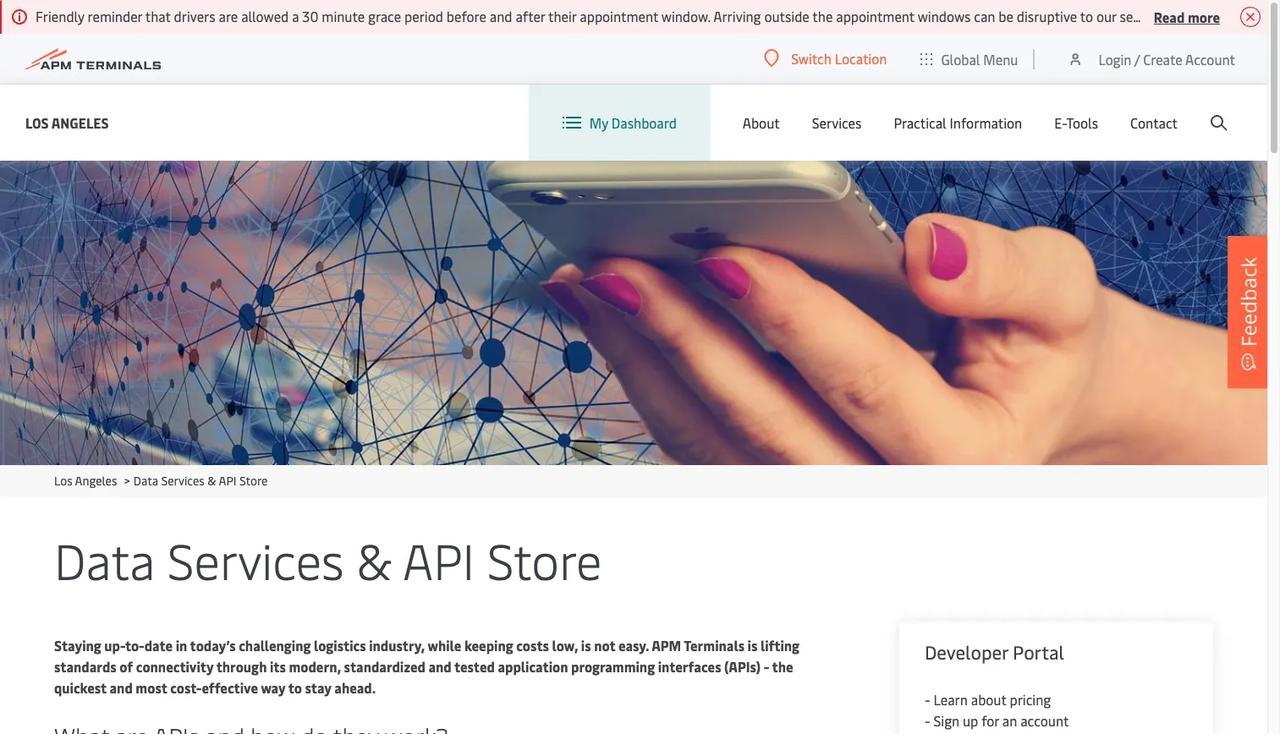 Task type: describe. For each thing, give the bounding box(es) containing it.
e-tools
[[1055, 113, 1099, 132]]

standards
[[54, 658, 117, 676]]

global menu button
[[904, 33, 1036, 84]]

my dashboard
[[590, 113, 677, 132]]

in
[[176, 637, 187, 655]]

0 vertical spatial services
[[812, 113, 862, 132]]

contact
[[1131, 113, 1178, 132]]

angeles for los angeles > data services & api store
[[75, 473, 117, 489]]

terminals
[[684, 637, 745, 655]]

for
[[982, 712, 1000, 731]]

login / create account
[[1099, 50, 1236, 68]]

tools
[[1067, 113, 1099, 132]]

interfaces
[[658, 658, 722, 676]]

way
[[261, 679, 286, 698]]

1 is from the left
[[581, 637, 591, 655]]

through
[[216, 658, 267, 676]]

0 vertical spatial los angeles link
[[25, 112, 109, 133]]

feedback button
[[1228, 236, 1271, 389]]

effective
[[202, 679, 258, 698]]

contact button
[[1131, 85, 1178, 161]]

an
[[1003, 712, 1018, 731]]

easy.
[[619, 637, 649, 655]]

challenging
[[239, 637, 311, 655]]

feedback
[[1235, 257, 1263, 347]]

developer portal
[[925, 640, 1065, 665]]

switch location button
[[765, 49, 887, 68]]

los for los angeles > data services & api store
[[54, 473, 72, 489]]

apm terminals api - data transfer image
[[0, 161, 1268, 466]]

los angeles
[[25, 113, 109, 132]]

data services & api store
[[54, 527, 602, 593]]

1 horizontal spatial and
[[429, 658, 452, 676]]

location
[[835, 49, 887, 68]]

today's
[[190, 637, 236, 655]]

stay
[[305, 679, 332, 698]]

dashboard
[[612, 113, 677, 132]]

up
[[963, 712, 979, 731]]

0 horizontal spatial api
[[219, 473, 237, 489]]

date
[[145, 637, 173, 655]]

e-
[[1055, 113, 1067, 132]]

1 vertical spatial -
[[925, 691, 931, 709]]

- learn about pricing - sign up for an account
[[925, 691, 1070, 731]]

read
[[1154, 7, 1185, 26]]

1 horizontal spatial &
[[357, 527, 392, 593]]

low,
[[552, 637, 578, 655]]

portal
[[1013, 640, 1065, 665]]

not
[[594, 637, 616, 655]]

1 vertical spatial and
[[110, 679, 133, 698]]

account
[[1186, 50, 1236, 68]]

close alert image
[[1241, 7, 1261, 27]]

- inside staying up-to-date in today's challenging logistics industry, while keeping costs low, is not easy. apm terminals is lifting standards of connectivity through its modern, standardized and tested application programming interfaces (apis) - the quickest and most cost-effective way to stay ahead.
[[764, 658, 770, 676]]

1 vertical spatial store
[[487, 527, 602, 593]]

2 is from the left
[[748, 637, 758, 655]]

keeping
[[465, 637, 514, 655]]

angeles for los angeles
[[51, 113, 109, 132]]

switch
[[792, 49, 832, 68]]

most
[[136, 679, 167, 698]]

1 vertical spatial los angeles link
[[54, 473, 117, 489]]

menu
[[984, 50, 1019, 68]]

apm
[[652, 637, 682, 655]]

about button
[[743, 85, 780, 161]]

my dashboard button
[[563, 85, 677, 161]]

standardized
[[344, 658, 426, 676]]

los for los angeles
[[25, 113, 49, 132]]

e-tools button
[[1055, 85, 1099, 161]]

global
[[942, 50, 981, 68]]

staying up-to-date in today's challenging logistics industry, while keeping costs low, is not easy. apm terminals is lifting standards of connectivity through its modern, standardized and tested application programming interfaces (apis) - the quickest and most cost-effective way to stay ahead.
[[54, 637, 800, 698]]

1 vertical spatial services
[[161, 473, 205, 489]]

about
[[972, 691, 1007, 709]]

1 vertical spatial data
[[54, 527, 155, 593]]

the
[[773, 658, 794, 676]]

switch location
[[792, 49, 887, 68]]

staying
[[54, 637, 101, 655]]

about
[[743, 113, 780, 132]]

developer
[[925, 640, 1009, 665]]

information
[[950, 113, 1023, 132]]



Task type: vqa. For each thing, say whether or not it's contained in the screenshot.
more
yes



Task type: locate. For each thing, give the bounding box(es) containing it.
0 vertical spatial -
[[764, 658, 770, 676]]

angeles
[[51, 113, 109, 132], [75, 473, 117, 489]]

industry,
[[369, 637, 425, 655]]

is
[[581, 637, 591, 655], [748, 637, 758, 655]]

my
[[590, 113, 609, 132]]

tested
[[455, 658, 495, 676]]

data down >
[[54, 527, 155, 593]]

its
[[270, 658, 286, 676]]

learn
[[934, 691, 968, 709]]

0 vertical spatial los
[[25, 113, 49, 132]]

0 vertical spatial api
[[219, 473, 237, 489]]

login / create account link
[[1068, 34, 1236, 84]]

1 horizontal spatial store
[[487, 527, 602, 593]]

practical information button
[[894, 85, 1023, 161]]

(apis)
[[725, 658, 761, 676]]

>
[[124, 473, 130, 489]]

global menu
[[942, 50, 1019, 68]]

-
[[764, 658, 770, 676], [925, 691, 931, 709], [925, 712, 931, 731]]

0 vertical spatial and
[[429, 658, 452, 676]]

practical
[[894, 113, 947, 132]]

read more
[[1154, 7, 1221, 26]]

up-
[[104, 637, 125, 655]]

connectivity
[[136, 658, 214, 676]]

1 horizontal spatial is
[[748, 637, 758, 655]]

los
[[25, 113, 49, 132], [54, 473, 72, 489]]

0 vertical spatial store
[[239, 473, 268, 489]]

1 vertical spatial &
[[357, 527, 392, 593]]

0 vertical spatial angeles
[[51, 113, 109, 132]]

1 horizontal spatial api
[[403, 527, 475, 593]]

services
[[812, 113, 862, 132], [161, 473, 205, 489], [167, 527, 344, 593]]

lifting
[[761, 637, 800, 655]]

create
[[1144, 50, 1183, 68]]

store
[[239, 473, 268, 489], [487, 527, 602, 593]]

0 vertical spatial &
[[208, 473, 216, 489]]

more
[[1188, 7, 1221, 26]]

to-
[[125, 637, 145, 655]]

to
[[288, 679, 302, 698]]

2 vertical spatial services
[[167, 527, 344, 593]]

- left sign
[[925, 712, 931, 731]]

0 horizontal spatial and
[[110, 679, 133, 698]]

practical information
[[894, 113, 1023, 132]]

1 vertical spatial los
[[54, 473, 72, 489]]

- left learn
[[925, 691, 931, 709]]

programming
[[571, 658, 655, 676]]

los angeles link
[[25, 112, 109, 133], [54, 473, 117, 489]]

is left not
[[581, 637, 591, 655]]

sign
[[934, 712, 960, 731]]

/
[[1135, 50, 1141, 68]]

login
[[1099, 50, 1132, 68]]

cost-
[[170, 679, 202, 698]]

is up (apis)
[[748, 637, 758, 655]]

of
[[120, 658, 133, 676]]

ahead.
[[335, 679, 376, 698]]

modern,
[[289, 658, 341, 676]]

2 vertical spatial -
[[925, 712, 931, 731]]

pricing
[[1010, 691, 1052, 709]]

los angeles > data services & api store
[[54, 473, 268, 489]]

account
[[1021, 712, 1070, 731]]

read more button
[[1154, 6, 1221, 27]]

&
[[208, 473, 216, 489], [357, 527, 392, 593]]

1 horizontal spatial los
[[54, 473, 72, 489]]

data
[[134, 473, 158, 489], [54, 527, 155, 593]]

0 vertical spatial data
[[134, 473, 158, 489]]

application
[[498, 658, 568, 676]]

while
[[428, 637, 462, 655]]

data right >
[[134, 473, 158, 489]]

services button
[[812, 85, 862, 161]]

and down of
[[110, 679, 133, 698]]

0 horizontal spatial &
[[208, 473, 216, 489]]

quickest
[[54, 679, 107, 698]]

1 vertical spatial api
[[403, 527, 475, 593]]

1 vertical spatial angeles
[[75, 473, 117, 489]]

and down while
[[429, 658, 452, 676]]

0 horizontal spatial store
[[239, 473, 268, 489]]

- left the
[[764, 658, 770, 676]]

0 horizontal spatial is
[[581, 637, 591, 655]]

costs
[[517, 637, 549, 655]]

api
[[219, 473, 237, 489], [403, 527, 475, 593]]

0 horizontal spatial los
[[25, 113, 49, 132]]

logistics
[[314, 637, 366, 655]]



